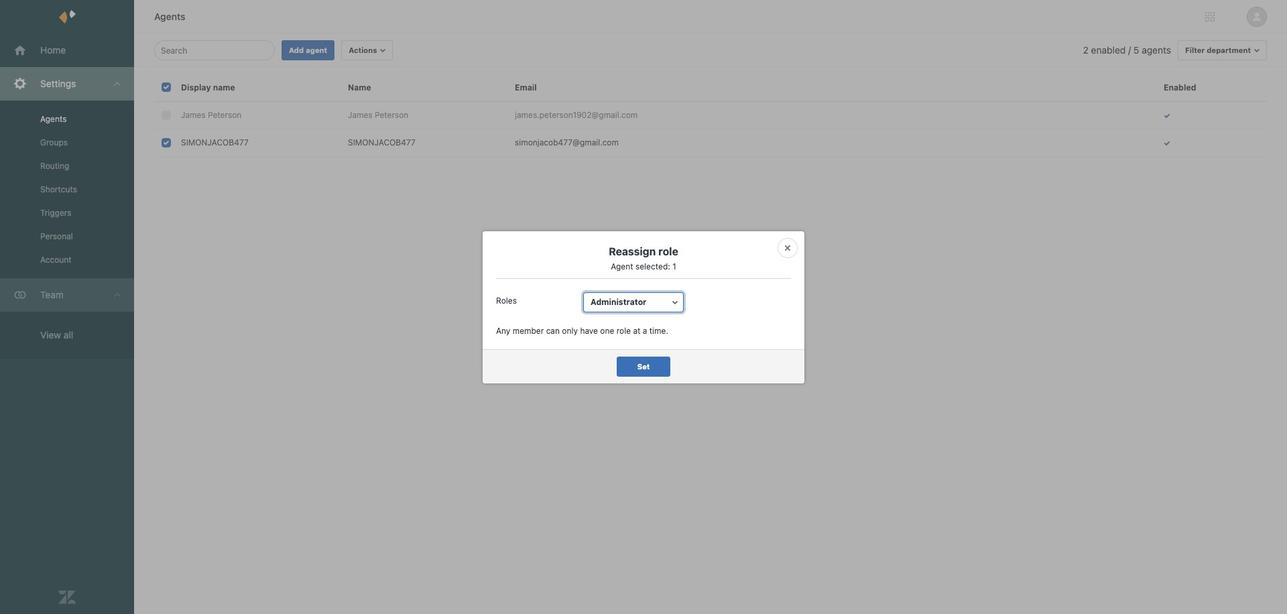 Task type: describe. For each thing, give the bounding box(es) containing it.
all
[[64, 329, 73, 341]]

5
[[1134, 44, 1140, 56]]

groups
[[40, 137, 68, 148]]

filter department button
[[1178, 40, 1267, 60]]

james.peterson1902@gmail.com
[[515, 110, 638, 120]]

time.
[[650, 326, 669, 336]]

actions button
[[341, 40, 393, 60]]

1 horizontal spatial agents
[[154, 11, 185, 22]]

only
[[562, 326, 578, 336]]

add agent
[[289, 46, 327, 54]]

can
[[546, 326, 560, 336]]

shortcuts
[[40, 184, 77, 194]]

1 peterson from the left
[[208, 110, 242, 120]]

2 simonjacob477 from the left
[[348, 137, 416, 148]]

simonjacob477@gmail.com
[[515, 137, 619, 148]]

view
[[40, 329, 61, 341]]

set
[[638, 362, 650, 371]]

1
[[673, 261, 676, 271]]

department
[[1207, 46, 1251, 54]]

actions
[[349, 46, 377, 54]]

0 horizontal spatial agents
[[40, 114, 67, 124]]

reassign role agent selected: 1
[[609, 245, 679, 271]]

settings
[[40, 78, 76, 89]]

have
[[580, 326, 598, 336]]

member
[[513, 326, 544, 336]]

add
[[289, 46, 304, 54]]

name
[[348, 82, 371, 92]]

administrator
[[591, 297, 647, 307]]

enabled
[[1164, 82, 1197, 92]]

selected:
[[636, 261, 671, 271]]

account
[[40, 255, 72, 265]]

add agent button
[[282, 40, 335, 60]]



Task type: vqa. For each thing, say whether or not it's contained in the screenshot.
8th missing: from the top of the page
no



Task type: locate. For each thing, give the bounding box(es) containing it.
1 james from the left
[[181, 110, 206, 120]]

any
[[496, 326, 511, 336]]

1 james peterson from the left
[[181, 110, 242, 120]]

0 horizontal spatial peterson
[[208, 110, 242, 120]]

filter department
[[1186, 46, 1251, 54]]

simonjacob477
[[181, 137, 249, 148], [348, 137, 416, 148]]

role up 1
[[659, 245, 679, 257]]

simonjacob477 down display name
[[181, 137, 249, 148]]

1 horizontal spatial james
[[348, 110, 373, 120]]

simonjacob477 down name
[[348, 137, 416, 148]]

role inside reassign role agent selected: 1
[[659, 245, 679, 257]]

0 horizontal spatial james
[[181, 110, 206, 120]]

display name
[[181, 82, 235, 92]]

enabled
[[1092, 44, 1126, 56]]

triggers
[[40, 208, 71, 218]]

Search text field
[[161, 42, 264, 58]]

peterson
[[208, 110, 242, 120], [375, 110, 409, 120]]

set button
[[617, 356, 671, 377]]

1 vertical spatial role
[[617, 326, 631, 336]]

james peterson
[[181, 110, 242, 120], [348, 110, 409, 120]]

name
[[213, 82, 235, 92]]

role left at
[[617, 326, 631, 336]]

2 james peterson from the left
[[348, 110, 409, 120]]

1 horizontal spatial role
[[659, 245, 679, 257]]

zendesk products image
[[1206, 12, 1215, 21]]

at
[[633, 326, 641, 336]]

personal
[[40, 231, 73, 241]]

james down display
[[181, 110, 206, 120]]

view all
[[40, 329, 73, 341]]

agents up the search text field
[[154, 11, 185, 22]]

1 vertical spatial agents
[[40, 114, 67, 124]]

james
[[181, 110, 206, 120], [348, 110, 373, 120]]

routing
[[40, 161, 69, 171]]

display
[[181, 82, 211, 92]]

james down name
[[348, 110, 373, 120]]

1 horizontal spatial peterson
[[375, 110, 409, 120]]

james peterson down name
[[348, 110, 409, 120]]

role
[[659, 245, 679, 257], [617, 326, 631, 336]]

0 vertical spatial role
[[659, 245, 679, 257]]

any member can only have one role at a time.
[[496, 326, 669, 336]]

james peterson down display name
[[181, 110, 242, 120]]

home
[[40, 44, 66, 56]]

agents
[[1142, 44, 1172, 56]]

agents up groups
[[40, 114, 67, 124]]

2 peterson from the left
[[375, 110, 409, 120]]

1 horizontal spatial james peterson
[[348, 110, 409, 120]]

2 enabled / 5 agents
[[1083, 44, 1172, 56]]

a
[[643, 326, 647, 336]]

0 vertical spatial agents
[[154, 11, 185, 22]]

0 horizontal spatial role
[[617, 326, 631, 336]]

team
[[40, 289, 64, 300]]

2
[[1083, 44, 1089, 56]]

email
[[515, 82, 537, 92]]

0 horizontal spatial simonjacob477
[[181, 137, 249, 148]]

reassign
[[609, 245, 656, 257]]

agent
[[306, 46, 327, 54]]

one
[[600, 326, 614, 336]]

agent
[[611, 261, 633, 271]]

agents
[[154, 11, 185, 22], [40, 114, 67, 124]]

filter
[[1186, 46, 1205, 54]]

roles
[[496, 295, 517, 305]]

/
[[1129, 44, 1131, 56]]

2 james from the left
[[348, 110, 373, 120]]

1 horizontal spatial simonjacob477
[[348, 137, 416, 148]]

0 horizontal spatial james peterson
[[181, 110, 242, 120]]

1 simonjacob477 from the left
[[181, 137, 249, 148]]



